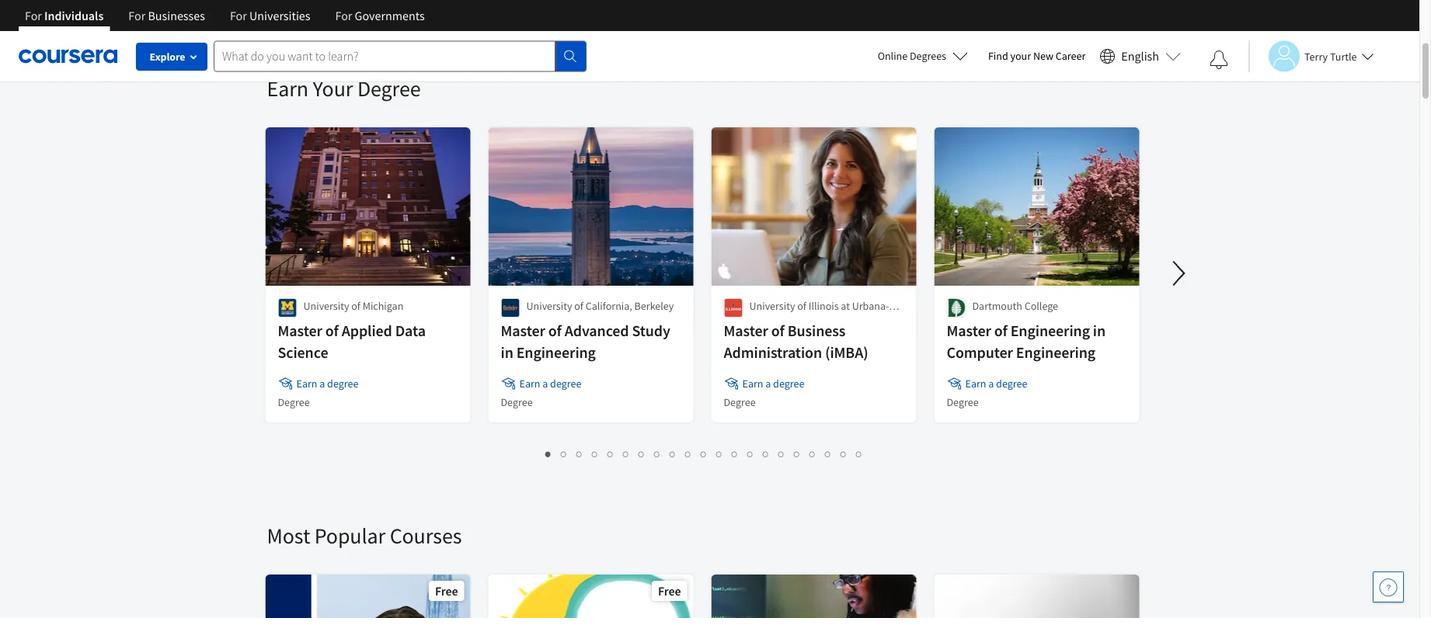 Task type: describe. For each thing, give the bounding box(es) containing it.
earn left your
[[267, 75, 309, 102]]

10 11 12 13 14 15 16 17 18 19 20 21
[[685, 446, 869, 461]]

new
[[1034, 49, 1054, 63]]

for for businesses
[[128, 8, 146, 23]]

15
[[763, 446, 776, 461]]

18
[[810, 446, 822, 461]]

science
[[278, 343, 328, 363]]

of for applied
[[325, 321, 339, 341]]

5
[[608, 446, 614, 461]]

popular
[[315, 523, 386, 550]]

online degrees
[[878, 49, 947, 63]]

14 button
[[743, 445, 760, 462]]

2 free link from the left
[[487, 574, 695, 619]]

university for applied
[[303, 299, 349, 313]]

universities
[[250, 8, 310, 23]]

6 button
[[619, 445, 634, 462]]

show notifications image
[[1210, 51, 1229, 69]]

california,
[[586, 299, 633, 313]]

2 free from the left
[[658, 584, 681, 599]]

english button
[[1094, 31, 1188, 82]]

explore
[[150, 50, 185, 64]]

college
[[1025, 299, 1059, 313]]

11
[[701, 446, 713, 461]]

8 button
[[650, 445, 665, 462]]

find your new career link
[[981, 47, 1094, 66]]

16 button
[[774, 445, 791, 462]]

dartmouth college image
[[947, 298, 966, 318]]

university of illinois at urbana- champaign
[[750, 299, 889, 329]]

advanced
[[565, 321, 629, 341]]

12 button
[[712, 445, 729, 462]]

in inside master of advanced study in engineering
[[501, 343, 514, 363]]

7
[[639, 446, 645, 461]]

for universities
[[230, 8, 310, 23]]

most popular courses carousel element
[[259, 476, 1432, 619]]

university of michigan image
[[278, 298, 297, 318]]

2 button
[[556, 445, 572, 462]]

for for universities
[[230, 8, 247, 23]]

9 button
[[665, 445, 681, 462]]

1
[[546, 446, 552, 461]]

banner navigation
[[12, 0, 437, 43]]

list inside earn your degree carousel element
[[267, 445, 1141, 462]]

for businesses
[[128, 8, 205, 23]]

master of advanced study in engineering
[[501, 321, 671, 363]]

19 button
[[821, 445, 838, 462]]

individuals
[[44, 8, 104, 23]]

What do you want to learn? text field
[[214, 41, 556, 72]]

1 free link from the left
[[264, 574, 472, 619]]

1 button
[[541, 445, 556, 462]]

degree for master of business administration (imba)
[[724, 396, 756, 410]]

data
[[395, 321, 426, 341]]

degrees
[[910, 49, 947, 63]]

earn a degree for in
[[520, 377, 582, 391]]

terry turtle
[[1305, 49, 1357, 63]]

earn a degree for science
[[297, 377, 359, 391]]

applied
[[342, 321, 392, 341]]

13
[[732, 446, 745, 461]]

4 button
[[588, 445, 603, 462]]

19
[[825, 446, 838, 461]]

earn a degree for (imba)
[[743, 377, 805, 391]]

master of business administration (imba)
[[724, 321, 869, 363]]

a for computer
[[989, 377, 994, 391]]

13 button
[[727, 445, 745, 462]]

master of applied data science
[[278, 321, 426, 363]]

explore button
[[136, 43, 208, 71]]

study
[[632, 321, 671, 341]]

engineering for master of advanced study in engineering
[[517, 343, 596, 363]]

20
[[841, 446, 853, 461]]

university for business
[[750, 299, 795, 313]]

next slide image
[[1161, 255, 1198, 292]]

programming for everybody (getting started with python) course by university of michigan, image
[[935, 575, 1141, 619]]

coursera image
[[19, 44, 117, 69]]

21
[[856, 446, 869, 461]]

in inside master of engineering in computer engineering
[[1093, 321, 1106, 341]]

your
[[1011, 49, 1031, 63]]

8
[[654, 446, 661, 461]]

your
[[313, 75, 353, 102]]

online degrees button
[[866, 39, 981, 73]]

for individuals
[[25, 8, 104, 23]]

university of illinois at urbana-champaign image
[[724, 298, 743, 318]]

10
[[685, 446, 698, 461]]

university of california, berkeley
[[527, 299, 674, 313]]

12
[[717, 446, 729, 461]]

berkeley
[[635, 299, 674, 313]]

turtle
[[1331, 49, 1357, 63]]

find
[[989, 49, 1009, 63]]

computer
[[947, 343, 1013, 363]]

university of california, berkeley image
[[501, 298, 520, 318]]

university of michigan
[[303, 299, 404, 313]]



Task type: locate. For each thing, give the bounding box(es) containing it.
earn for master of business administration (imba)
[[743, 377, 764, 391]]

a
[[320, 377, 325, 391], [543, 377, 548, 391], [766, 377, 771, 391], [989, 377, 994, 391]]

a down master of advanced study in engineering
[[543, 377, 548, 391]]

businesses
[[148, 8, 205, 23]]

business
[[788, 321, 846, 341]]

7 button
[[634, 445, 650, 462]]

degree for (imba)
[[773, 377, 805, 391]]

a down science
[[320, 377, 325, 391]]

6
[[623, 446, 630, 461]]

of for advanced
[[549, 321, 562, 341]]

earn down science
[[297, 377, 317, 391]]

earn a degree down administration
[[743, 377, 805, 391]]

most popular courses
[[267, 523, 462, 550]]

degree for science
[[327, 377, 359, 391]]

a down administration
[[766, 377, 771, 391]]

courses
[[390, 523, 462, 550]]

None search field
[[214, 41, 587, 72]]

2 earn a degree from the left
[[520, 377, 582, 391]]

3 degree from the left
[[773, 377, 805, 391]]

2 a from the left
[[543, 377, 548, 391]]

1 horizontal spatial university
[[527, 299, 572, 313]]

degree for in
[[550, 377, 582, 391]]

english
[[1122, 49, 1160, 64]]

urbana-
[[852, 299, 889, 313]]

14
[[748, 446, 760, 461]]

master down university of california, berkeley image
[[501, 321, 545, 341]]

list containing 1
[[267, 445, 1141, 462]]

of
[[351, 299, 361, 313], [575, 299, 584, 313], [798, 299, 807, 313], [325, 321, 339, 341], [549, 321, 562, 341], [772, 321, 785, 341], [995, 321, 1008, 341]]

earn a degree for computer
[[966, 377, 1028, 391]]

earn your degree
[[267, 75, 421, 102]]

of inside 'master of business administration (imba)'
[[772, 321, 785, 341]]

engineering for master of engineering in computer engineering
[[1016, 343, 1096, 363]]

degree for computer
[[996, 377, 1028, 391]]

of for california,
[[575, 299, 584, 313]]

0 horizontal spatial university
[[303, 299, 349, 313]]

for left businesses
[[128, 8, 146, 23]]

administration
[[724, 343, 822, 363]]

0 horizontal spatial in
[[501, 343, 514, 363]]

earn a degree down science
[[297, 377, 359, 391]]

4 a from the left
[[989, 377, 994, 391]]

degree for master of applied data science
[[278, 396, 310, 410]]

of for illinois
[[798, 299, 807, 313]]

21 button
[[852, 445, 869, 462]]

4 earn a degree from the left
[[966, 377, 1028, 391]]

of up administration
[[772, 321, 785, 341]]

1 earn a degree from the left
[[297, 377, 359, 391]]

2 list from the top
[[267, 445, 1141, 462]]

earn a degree
[[297, 377, 359, 391], [520, 377, 582, 391], [743, 377, 805, 391], [966, 377, 1028, 391]]

1 degree from the left
[[327, 377, 359, 391]]

earn down computer
[[966, 377, 987, 391]]

earn down master of advanced study in engineering
[[520, 377, 541, 391]]

for left universities
[[230, 8, 247, 23]]

1 horizontal spatial free link
[[487, 574, 695, 619]]

degree for master of advanced study in engineering
[[501, 396, 533, 410]]

list
[[267, 6, 1153, 23], [267, 445, 1141, 462]]

0 horizontal spatial free
[[435, 584, 458, 599]]

16
[[779, 446, 791, 461]]

3
[[577, 446, 583, 461]]

master for master of applied data science
[[278, 321, 322, 341]]

18 button
[[805, 445, 822, 462]]

earn for master of advanced study in engineering
[[520, 377, 541, 391]]

dartmouth
[[973, 299, 1023, 313]]

a for science
[[320, 377, 325, 391]]

5 button
[[603, 445, 619, 462]]

17
[[794, 446, 807, 461]]

for for governments
[[335, 8, 352, 23]]

for governments
[[335, 8, 425, 23]]

of left advanced at the left of the page
[[549, 321, 562, 341]]

engineering
[[1011, 321, 1090, 341], [517, 343, 596, 363], [1016, 343, 1096, 363]]

degree down master of advanced study in engineering
[[550, 377, 582, 391]]

master inside 'master of applied data science'
[[278, 321, 322, 341]]

university right university of california, berkeley image
[[527, 299, 572, 313]]

of for michigan
[[351, 299, 361, 313]]

most
[[267, 523, 310, 550]]

earn
[[267, 75, 309, 102], [297, 377, 317, 391], [520, 377, 541, 391], [743, 377, 764, 391], [966, 377, 987, 391]]

3 earn a degree from the left
[[743, 377, 805, 391]]

of left illinois on the right
[[798, 299, 807, 313]]

1 vertical spatial in
[[501, 343, 514, 363]]

2 horizontal spatial university
[[750, 299, 795, 313]]

earn a degree down computer
[[966, 377, 1028, 391]]

terry
[[1305, 49, 1328, 63]]

17 button
[[790, 445, 807, 462]]

master down university of illinois at urbana-champaign image
[[724, 321, 769, 341]]

1 for from the left
[[25, 8, 42, 23]]

champaign
[[750, 315, 802, 329]]

1 master from the left
[[278, 321, 322, 341]]

earn for master of engineering in computer engineering
[[966, 377, 987, 391]]

of inside master of advanced study in engineering
[[549, 321, 562, 341]]

master up science
[[278, 321, 322, 341]]

degree for master of engineering in computer engineering
[[947, 396, 979, 410]]

15 button
[[759, 445, 776, 462]]

2 degree from the left
[[550, 377, 582, 391]]

engineering inside master of advanced study in engineering
[[517, 343, 596, 363]]

a for in
[[543, 377, 548, 391]]

governments
[[355, 8, 425, 23]]

of inside master of engineering in computer engineering
[[995, 321, 1008, 341]]

1 list from the top
[[267, 6, 1153, 23]]

terry turtle button
[[1249, 41, 1375, 72]]

illinois
[[809, 299, 839, 313]]

2 master from the left
[[501, 321, 545, 341]]

master
[[278, 321, 322, 341], [501, 321, 545, 341], [724, 321, 769, 341], [947, 321, 992, 341]]

michigan
[[363, 299, 404, 313]]

help center image
[[1380, 578, 1398, 597]]

career
[[1056, 49, 1086, 63]]

free link
[[264, 574, 472, 619], [487, 574, 695, 619]]

1 university from the left
[[303, 299, 349, 313]]

master up computer
[[947, 321, 992, 341]]

3 master from the left
[[724, 321, 769, 341]]

4 master from the left
[[947, 321, 992, 341]]

1 free from the left
[[435, 584, 458, 599]]

master inside 'master of business administration (imba)'
[[724, 321, 769, 341]]

master for master of engineering in computer engineering
[[947, 321, 992, 341]]

degree down master of engineering in computer engineering
[[996, 377, 1028, 391]]

find your new career
[[989, 49, 1086, 63]]

3 button
[[572, 445, 588, 462]]

master inside master of engineering in computer engineering
[[947, 321, 992, 341]]

1 a from the left
[[320, 377, 325, 391]]

20 button
[[836, 445, 853, 462]]

of left 'michigan'
[[351, 299, 361, 313]]

9
[[670, 446, 676, 461]]

university for advanced
[[527, 299, 572, 313]]

10 button
[[681, 445, 698, 462]]

a down computer
[[989, 377, 994, 391]]

4
[[592, 446, 598, 461]]

(imba)
[[825, 343, 869, 363]]

2 university from the left
[[527, 299, 572, 313]]

for left individuals
[[25, 8, 42, 23]]

of for business
[[772, 321, 785, 341]]

a for (imba)
[[766, 377, 771, 391]]

university right university of michigan icon
[[303, 299, 349, 313]]

2
[[561, 446, 567, 461]]

1 vertical spatial list
[[267, 445, 1141, 462]]

university up champaign
[[750, 299, 795, 313]]

0 horizontal spatial free link
[[264, 574, 472, 619]]

at
[[841, 299, 850, 313]]

2 for from the left
[[128, 8, 146, 23]]

earn down administration
[[743, 377, 764, 391]]

university
[[303, 299, 349, 313], [527, 299, 572, 313], [750, 299, 795, 313]]

degree down 'master of applied data science'
[[327, 377, 359, 391]]

3 for from the left
[[230, 8, 247, 23]]

0 vertical spatial list
[[267, 6, 1153, 23]]

3 a from the left
[[766, 377, 771, 391]]

master for master of business administration (imba)
[[724, 321, 769, 341]]

dartmouth college
[[973, 299, 1059, 313]]

of inside university of illinois at urbana- champaign
[[798, 299, 807, 313]]

0 vertical spatial in
[[1093, 321, 1106, 341]]

4 for from the left
[[335, 8, 352, 23]]

python for everybody specialization by university of michigan, image
[[712, 575, 917, 619]]

degree down administration
[[773, 377, 805, 391]]

of left "california,"
[[575, 299, 584, 313]]

master of engineering in computer engineering
[[947, 321, 1106, 363]]

1 horizontal spatial in
[[1093, 321, 1106, 341]]

3 university from the left
[[750, 299, 795, 313]]

earn a degree down master of advanced study in engineering
[[520, 377, 582, 391]]

degree
[[357, 75, 421, 102], [278, 396, 310, 410], [501, 396, 533, 410], [724, 396, 756, 410], [947, 396, 979, 410]]

of for engineering
[[995, 321, 1008, 341]]

1 horizontal spatial free
[[658, 584, 681, 599]]

earn for master of applied data science
[[297, 377, 317, 391]]

master inside master of advanced study in engineering
[[501, 321, 545, 341]]

master for master of advanced study in engineering
[[501, 321, 545, 341]]

earn your degree carousel element
[[259, 28, 1432, 476]]

4 degree from the left
[[996, 377, 1028, 391]]

of down dartmouth at the right of the page
[[995, 321, 1008, 341]]

for left governments at top left
[[335, 8, 352, 23]]

free
[[435, 584, 458, 599], [658, 584, 681, 599]]

of down university of michigan
[[325, 321, 339, 341]]

for for individuals
[[25, 8, 42, 23]]

online
[[878, 49, 908, 63]]

university inside university of illinois at urbana- champaign
[[750, 299, 795, 313]]

11 button
[[696, 445, 713, 462]]

of inside 'master of applied data science'
[[325, 321, 339, 341]]



Task type: vqa. For each thing, say whether or not it's contained in the screenshot.
What is included in Coursera Plus?
no



